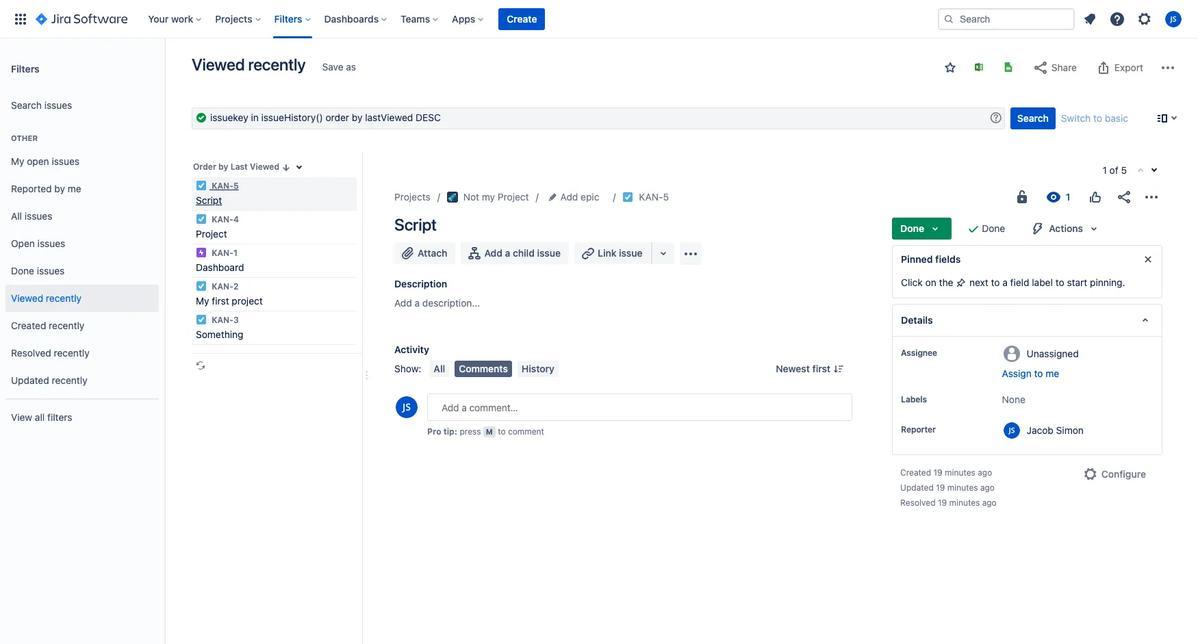 Task type: describe. For each thing, give the bounding box(es) containing it.
share image
[[1117, 189, 1133, 206]]

kan- for dashboard
[[212, 248, 234, 258]]

kan-5 link
[[639, 189, 669, 206]]

export
[[1115, 62, 1144, 73]]

by for reported
[[54, 183, 65, 194]]

profile image of jacob simon image
[[396, 397, 418, 419]]

simon
[[1057, 424, 1084, 436]]

attach button
[[395, 243, 456, 264]]

jacob
[[1027, 424, 1054, 436]]

configure
[[1102, 469, 1147, 480]]

pinning.
[[1091, 277, 1126, 288]]

basic
[[1106, 112, 1129, 124]]

0 vertical spatial 19
[[934, 468, 943, 478]]

assign to me button
[[1003, 367, 1149, 381]]

2
[[234, 282, 239, 292]]

created recently link
[[5, 312, 159, 340]]

kan- inside kan-5 link
[[639, 191, 663, 203]]

filters
[[47, 411, 72, 423]]

kan-4
[[210, 214, 239, 225]]

notifications image
[[1082, 11, 1099, 27]]

link web pages and more image
[[655, 245, 672, 262]]

dashboard
[[196, 262, 244, 273]]

projects button
[[211, 8, 266, 30]]

kan-2
[[210, 282, 239, 292]]

search issues link
[[5, 92, 159, 119]]

1 vertical spatial a
[[1003, 277, 1008, 288]]

history button
[[518, 361, 559, 377]]

add for add a description...
[[395, 297, 412, 309]]

your
[[148, 13, 169, 24]]

share
[[1052, 62, 1078, 73]]

settings image
[[1137, 11, 1154, 27]]

created 19 minutes ago updated 19 minutes ago resolved 19 minutes ago
[[901, 468, 997, 508]]

switch
[[1062, 112, 1092, 124]]

1 issue from the left
[[538, 247, 561, 259]]

filters inside popup button
[[274, 13, 303, 24]]

Search field
[[939, 8, 1076, 30]]

done issues link
[[5, 258, 159, 285]]

viewed recently inside the viewed recently link
[[11, 292, 82, 304]]

2 vertical spatial minutes
[[950, 498, 981, 508]]

resolved inside resolved recently link
[[11, 347, 51, 359]]

2 issue from the left
[[619, 247, 643, 259]]

field
[[1011, 277, 1030, 288]]

issues right open in the top left of the page
[[52, 155, 80, 167]]

a for child
[[505, 247, 511, 259]]

add a child issue
[[485, 247, 561, 259]]

actions image
[[1144, 189, 1161, 206]]

your profile and settings image
[[1166, 11, 1182, 27]]

1 vertical spatial ago
[[981, 483, 995, 493]]

next issue 'kan-4' ( type 'j' ) image
[[1150, 165, 1161, 176]]

add epic button
[[546, 189, 604, 206]]

1 vertical spatial project
[[196, 228, 227, 240]]

1 vertical spatial script
[[395, 215, 437, 234]]

order by last viewed
[[193, 162, 280, 172]]

actions button
[[1022, 218, 1111, 240]]

jacob simon
[[1027, 424, 1084, 436]]

small image
[[945, 62, 956, 73]]

to for basic
[[1094, 112, 1103, 124]]

my open issues link
[[5, 148, 159, 175]]

my open issues
[[11, 155, 80, 167]]

reported by me
[[11, 183, 81, 194]]

sidebar navigation image
[[149, 55, 179, 82]]

as
[[346, 61, 356, 73]]

to left start
[[1056, 277, 1065, 288]]

recently for created recently link
[[49, 320, 85, 331]]

all button
[[430, 361, 450, 377]]

project
[[232, 295, 263, 307]]

appswitcher icon image
[[12, 11, 29, 27]]

newest first image
[[834, 364, 845, 375]]

menu bar containing all
[[427, 361, 562, 377]]

reporter
[[902, 425, 936, 435]]

updated inside other group
[[11, 374, 49, 386]]

pinned fields
[[902, 253, 961, 265]]

help image
[[1110, 11, 1126, 27]]

epic image
[[196, 247, 207, 258]]

click
[[902, 277, 923, 288]]

3
[[234, 315, 239, 325]]

save as
[[322, 61, 356, 73]]

kan- for script
[[212, 181, 234, 191]]

banner containing your work
[[0, 0, 1199, 38]]

newest
[[776, 363, 810, 375]]

copy link to issue image
[[667, 191, 678, 202]]

all for all
[[434, 363, 445, 375]]

switch to basic link
[[1062, 112, 1129, 124]]

save
[[322, 61, 344, 73]]

me for reported by me
[[68, 183, 81, 194]]

1 vertical spatial minutes
[[948, 483, 979, 493]]

my for my first project
[[196, 295, 209, 307]]

4
[[234, 214, 239, 225]]

kan- for project
[[212, 214, 234, 225]]

2 vertical spatial ago
[[983, 498, 997, 508]]

on
[[926, 277, 937, 288]]

not my project
[[464, 191, 529, 203]]

open issues
[[11, 237, 65, 249]]

link issue button
[[575, 243, 653, 264]]

all issues
[[11, 210, 52, 222]]

comments
[[459, 363, 508, 375]]

not my project link
[[447, 189, 529, 206]]

updated recently
[[11, 374, 87, 386]]

show:
[[395, 363, 422, 375]]

me for assign to me
[[1046, 368, 1060, 380]]

start
[[1068, 277, 1088, 288]]

updated recently link
[[5, 367, 159, 395]]

0 vertical spatial ago
[[978, 468, 993, 478]]

not available - this is the first issue image
[[1136, 166, 1147, 177]]

search for search issues
[[11, 99, 42, 111]]

actions
[[1050, 223, 1084, 234]]

press
[[460, 427, 481, 437]]

link
[[598, 247, 617, 259]]

assignee
[[902, 348, 938, 358]]

created for created 19 minutes ago updated 19 minutes ago resolved 19 minutes ago
[[901, 468, 932, 478]]

issues for all issues
[[25, 210, 52, 222]]

add for add epic
[[561, 191, 578, 203]]

reported by me link
[[5, 175, 159, 203]]

none
[[1003, 394, 1026, 406]]

resolved inside created 19 minutes ago updated 19 minutes ago resolved 19 minutes ago
[[901, 498, 936, 508]]

unassigned
[[1027, 348, 1079, 359]]

all for all issues
[[11, 210, 22, 222]]

done issues
[[11, 265, 65, 276]]

issues for done issues
[[37, 265, 65, 276]]

switch to basic
[[1062, 112, 1129, 124]]

add app image
[[683, 246, 699, 262]]

0 vertical spatial viewed
[[192, 55, 245, 74]]

done button
[[893, 218, 952, 240]]

first for my
[[212, 295, 229, 307]]

view all filters
[[11, 411, 72, 423]]

recently for the viewed recently link
[[46, 292, 82, 304]]



Task type: vqa. For each thing, say whether or not it's contained in the screenshot.
leftmost the -
no



Task type: locate. For each thing, give the bounding box(es) containing it.
1 horizontal spatial a
[[505, 247, 511, 259]]

1 vertical spatial viewed recently
[[11, 292, 82, 304]]

viewed recently
[[192, 55, 306, 74], [11, 292, 82, 304]]

add inside button
[[485, 247, 503, 259]]

kan- for something
[[212, 315, 234, 325]]

1 vertical spatial search
[[1018, 112, 1049, 124]]

0 vertical spatial script
[[196, 195, 222, 206]]

to right m
[[498, 427, 506, 437]]

projects right work
[[215, 13, 253, 24]]

1 vertical spatial projects
[[395, 191, 431, 203]]

0 vertical spatial projects
[[215, 13, 253, 24]]

5 up link web pages and more icon
[[663, 191, 669, 203]]

2 horizontal spatial done
[[983, 223, 1006, 234]]

1 vertical spatial all
[[434, 363, 445, 375]]

2 vertical spatial a
[[415, 297, 420, 309]]

add inside popup button
[[561, 191, 578, 203]]

a for description...
[[415, 297, 420, 309]]

0 horizontal spatial projects
[[215, 13, 253, 24]]

created inside other group
[[11, 320, 46, 331]]

labels
[[902, 395, 928, 405]]

comments button
[[455, 361, 512, 377]]

2 horizontal spatial add
[[561, 191, 578, 203]]

attach
[[418, 247, 448, 259]]

hide message image
[[1141, 251, 1157, 268]]

0 vertical spatial add
[[561, 191, 578, 203]]

kan- up kan-1
[[212, 214, 234, 225]]

last
[[231, 162, 248, 172]]

project down kan-4
[[196, 228, 227, 240]]

my
[[482, 191, 495, 203]]

by right reported
[[54, 183, 65, 194]]

first inside button
[[813, 363, 831, 375]]

2 vertical spatial 19
[[939, 498, 948, 508]]

1 horizontal spatial updated
[[901, 483, 934, 493]]

1 horizontal spatial viewed
[[192, 55, 245, 74]]

0 horizontal spatial search
[[11, 99, 42, 111]]

task image for my first project
[[196, 281, 207, 292]]

1 horizontal spatial me
[[1046, 368, 1060, 380]]

2 vertical spatial viewed
[[11, 292, 43, 304]]

filters
[[274, 13, 303, 24], [11, 63, 40, 74]]

kan-5 down the order by last viewed
[[210, 181, 239, 191]]

0 vertical spatial filters
[[274, 13, 303, 24]]

issues right open
[[37, 237, 65, 249]]

5 down the order by last viewed
[[234, 181, 239, 191]]

pinned
[[902, 253, 933, 265]]

1 horizontal spatial filters
[[274, 13, 303, 24]]

all inside button
[[434, 363, 445, 375]]

0 horizontal spatial all
[[11, 210, 22, 222]]

projects left not my project image
[[395, 191, 431, 203]]

all up open
[[11, 210, 22, 222]]

viewed down the done issues
[[11, 292, 43, 304]]

0 horizontal spatial a
[[415, 297, 420, 309]]

kan- up my first project
[[212, 282, 234, 292]]

open
[[27, 155, 49, 167]]

issues up my open issues
[[44, 99, 72, 111]]

reported
[[11, 183, 52, 194]]

all inside other group
[[11, 210, 22, 222]]

1 task image from the top
[[196, 214, 207, 225]]

0 vertical spatial my
[[11, 155, 24, 167]]

me inside other group
[[68, 183, 81, 194]]

0 horizontal spatial issue
[[538, 247, 561, 259]]

task image left kan-2
[[196, 281, 207, 292]]

add a description...
[[395, 297, 481, 309]]

not my project image
[[447, 192, 458, 203]]

fields
[[936, 253, 961, 265]]

1 horizontal spatial issue
[[619, 247, 643, 259]]

viewed down the projects popup button
[[192, 55, 245, 74]]

5
[[1122, 164, 1128, 176], [234, 181, 239, 191], [663, 191, 669, 203]]

task image for project
[[196, 214, 207, 225]]

1 horizontal spatial script
[[395, 215, 437, 234]]

kan-5 up link web pages and more icon
[[639, 191, 669, 203]]

updated down the resolved recently
[[11, 374, 49, 386]]

viewed recently up created recently
[[11, 292, 82, 304]]

1 vertical spatial task image
[[196, 281, 207, 292]]

apps
[[452, 13, 476, 24]]

to inside button
[[1035, 368, 1044, 380]]

export button
[[1089, 57, 1151, 79]]

jira software image
[[36, 11, 128, 27], [36, 11, 128, 27]]

all right show:
[[434, 363, 445, 375]]

0 vertical spatial a
[[505, 247, 511, 259]]

kan- up dashboard
[[212, 248, 234, 258]]

pro tip: press m to comment
[[427, 427, 545, 437]]

issues up open issues on the top left
[[25, 210, 52, 222]]

created for created recently
[[11, 320, 46, 331]]

search inside search button
[[1018, 112, 1049, 124]]

task image left kan-5 link
[[623, 192, 634, 203]]

0 vertical spatial created
[[11, 320, 46, 331]]

not
[[464, 191, 480, 203]]

Add a comment… field
[[427, 394, 853, 421]]

primary element
[[8, 0, 939, 38]]

1 left 'of'
[[1103, 164, 1108, 176]]

1 vertical spatial viewed
[[250, 162, 280, 172]]

done image
[[966, 221, 983, 237]]

search for search
[[1018, 112, 1049, 124]]

kan-
[[212, 181, 234, 191], [639, 191, 663, 203], [212, 214, 234, 225], [212, 248, 234, 258], [212, 282, 234, 292], [212, 315, 234, 325]]

open in google sheets image
[[1004, 62, 1015, 73]]

link issue
[[598, 247, 643, 259]]

1 vertical spatial me
[[1046, 368, 1060, 380]]

my for my open issues
[[11, 155, 24, 167]]

epic
[[581, 191, 600, 203]]

0 horizontal spatial script
[[196, 195, 222, 206]]

menu bar
[[427, 361, 562, 377]]

1 vertical spatial 19
[[937, 483, 946, 493]]

2 horizontal spatial 5
[[1122, 164, 1128, 176]]

created down reporter
[[901, 468, 932, 478]]

0 horizontal spatial first
[[212, 295, 229, 307]]

kan- left copy link to issue image
[[639, 191, 663, 203]]

issues for search issues
[[44, 99, 72, 111]]

1 vertical spatial created
[[901, 468, 932, 478]]

0 vertical spatial viewed recently
[[192, 55, 306, 74]]

created
[[11, 320, 46, 331], [901, 468, 932, 478]]

1 horizontal spatial resolved
[[901, 498, 936, 508]]

0 horizontal spatial 5
[[234, 181, 239, 191]]

2 vertical spatial add
[[395, 297, 412, 309]]

click on the
[[902, 277, 957, 288]]

1 horizontal spatial first
[[813, 363, 831, 375]]

by for order
[[219, 162, 228, 172]]

comment
[[508, 427, 545, 437]]

filters right the projects popup button
[[274, 13, 303, 24]]

1 horizontal spatial created
[[901, 468, 932, 478]]

open issues link
[[5, 230, 159, 258]]

kan- for my first project
[[212, 282, 234, 292]]

done inside other group
[[11, 265, 34, 276]]

0 vertical spatial minutes
[[945, 468, 976, 478]]

created inside created 19 minutes ago updated 19 minutes ago resolved 19 minutes ago
[[901, 468, 932, 478]]

viewed recently down the projects popup button
[[192, 55, 306, 74]]

search
[[11, 99, 42, 111], [1018, 112, 1049, 124]]

1 vertical spatial 1
[[234, 248, 238, 258]]

created up the resolved recently
[[11, 320, 46, 331]]

0 horizontal spatial my
[[11, 155, 24, 167]]

recently down filters popup button
[[248, 55, 306, 74]]

me down unassigned
[[1046, 368, 1060, 380]]

1 horizontal spatial project
[[498, 191, 529, 203]]

0 horizontal spatial viewed
[[11, 292, 43, 304]]

view all filters link
[[5, 404, 159, 432]]

task image down order
[[196, 180, 207, 191]]

apps button
[[448, 8, 489, 30]]

activity
[[395, 344, 429, 356]]

a
[[505, 247, 511, 259], [1003, 277, 1008, 288], [415, 297, 420, 309]]

order
[[193, 162, 216, 172]]

task image left kan-4
[[196, 214, 207, 225]]

my up something
[[196, 295, 209, 307]]

save as button
[[315, 56, 363, 78]]

my
[[11, 155, 24, 167], [196, 295, 209, 307]]

1 vertical spatial add
[[485, 247, 503, 259]]

to for me
[[1035, 368, 1044, 380]]

by inside other group
[[54, 183, 65, 194]]

first down kan-2
[[212, 295, 229, 307]]

1 horizontal spatial viewed recently
[[192, 55, 306, 74]]

1 vertical spatial first
[[813, 363, 831, 375]]

kan- up something
[[212, 315, 234, 325]]

the
[[940, 277, 954, 288]]

issue right child
[[538, 247, 561, 259]]

open in microsoft excel image
[[974, 62, 985, 73]]

search left switch
[[1018, 112, 1049, 124]]

tip:
[[444, 427, 458, 437]]

0 horizontal spatial filters
[[11, 63, 40, 74]]

my inside other group
[[11, 155, 24, 167]]

1 vertical spatial resolved
[[901, 498, 936, 508]]

1 horizontal spatial done
[[901, 223, 925, 234]]

search image
[[944, 13, 955, 24]]

of
[[1110, 164, 1119, 176]]

projects inside popup button
[[215, 13, 253, 24]]

kan-3
[[210, 315, 239, 325]]

issues
[[44, 99, 72, 111], [52, 155, 80, 167], [25, 210, 52, 222], [37, 237, 65, 249], [37, 265, 65, 276]]

1 horizontal spatial all
[[434, 363, 445, 375]]

newest first
[[776, 363, 831, 375]]

m
[[486, 427, 493, 436]]

history
[[522, 363, 555, 375]]

done up next
[[983, 223, 1006, 234]]

1 horizontal spatial add
[[485, 247, 503, 259]]

0 vertical spatial project
[[498, 191, 529, 203]]

search up "other" at the top left of the page
[[11, 99, 42, 111]]

1 horizontal spatial my
[[196, 295, 209, 307]]

first for newest
[[813, 363, 831, 375]]

add for add a child issue
[[485, 247, 503, 259]]

search issues
[[11, 99, 72, 111]]

teams
[[401, 13, 430, 24]]

next to a field label to start pinning.
[[967, 277, 1126, 288]]

to right assign
[[1035, 368, 1044, 380]]

5 inside kan-5 link
[[663, 191, 669, 203]]

to for a
[[992, 277, 1001, 288]]

child
[[513, 247, 535, 259]]

a left child
[[505, 247, 511, 259]]

me down the my open issues link
[[68, 183, 81, 194]]

to left "basic"
[[1094, 112, 1103, 124]]

assign to me
[[1003, 368, 1060, 380]]

1 horizontal spatial 1
[[1103, 164, 1108, 176]]

viewed recently link
[[5, 285, 159, 312]]

projects for the projects popup button
[[215, 13, 253, 24]]

add left child
[[485, 247, 503, 259]]

updated inside created 19 minutes ago updated 19 minutes ago resolved 19 minutes ago
[[901, 483, 934, 493]]

viewed left small image
[[250, 162, 280, 172]]

work
[[171, 13, 193, 24]]

project
[[498, 191, 529, 203], [196, 228, 227, 240]]

1 vertical spatial by
[[54, 183, 65, 194]]

0 horizontal spatial me
[[68, 183, 81, 194]]

script down projects link at the left top of page
[[395, 215, 437, 234]]

view
[[11, 411, 32, 423]]

issues down open issues on the top left
[[37, 265, 65, 276]]

add down description
[[395, 297, 412, 309]]

task image for script
[[196, 180, 207, 191]]

None text field
[[192, 108, 1006, 129]]

a left field
[[1003, 277, 1008, 288]]

small image
[[281, 162, 292, 173]]

viewed inside other group
[[11, 292, 43, 304]]

newest first button
[[768, 361, 853, 377]]

0 horizontal spatial viewed recently
[[11, 292, 82, 304]]

0 vertical spatial me
[[68, 183, 81, 194]]

done up pinned
[[901, 223, 925, 234]]

recently for resolved recently link at the bottom of the page
[[54, 347, 90, 359]]

created recently
[[11, 320, 85, 331]]

0 vertical spatial updated
[[11, 374, 49, 386]]

your work
[[148, 13, 193, 24]]

banner
[[0, 0, 1199, 38]]

1 vertical spatial my
[[196, 295, 209, 307]]

by left last at the left of the page
[[219, 162, 228, 172]]

other group
[[5, 119, 159, 399]]

project right my
[[498, 191, 529, 203]]

task image
[[196, 214, 207, 225], [196, 281, 207, 292]]

0 horizontal spatial 1
[[234, 248, 238, 258]]

issues for open issues
[[37, 237, 65, 249]]

issue right link on the top of the page
[[619, 247, 643, 259]]

no restrictions image
[[1015, 189, 1031, 206]]

0 vertical spatial task image
[[196, 214, 207, 225]]

task image for something
[[196, 314, 207, 325]]

other
[[11, 134, 38, 142]]

2 horizontal spatial a
[[1003, 277, 1008, 288]]

details element
[[893, 304, 1163, 337]]

kan-1
[[210, 248, 238, 258]]

description
[[395, 278, 448, 290]]

0 vertical spatial search
[[11, 99, 42, 111]]

to right next
[[992, 277, 1001, 288]]

0 horizontal spatial updated
[[11, 374, 49, 386]]

first left newest first icon at the right of page
[[813, 363, 831, 375]]

dashboards
[[324, 13, 379, 24]]

vote options: no one has voted for this issue yet. image
[[1088, 189, 1104, 206]]

0 horizontal spatial done
[[11, 265, 34, 276]]

search inside search issues link
[[11, 99, 42, 111]]

0 horizontal spatial resolved
[[11, 347, 51, 359]]

0 vertical spatial all
[[11, 210, 22, 222]]

dashboards button
[[320, 8, 393, 30]]

script up kan-4
[[196, 195, 222, 206]]

0 vertical spatial first
[[212, 295, 229, 307]]

task image left kan-3
[[196, 314, 207, 325]]

0 vertical spatial 1
[[1103, 164, 1108, 176]]

recently down resolved recently link at the bottom of the page
[[52, 374, 87, 386]]

filters button
[[270, 8, 316, 30]]

my left open in the top left of the page
[[11, 155, 24, 167]]

task image
[[196, 180, 207, 191], [623, 192, 634, 203], [196, 314, 207, 325]]

2 horizontal spatial viewed
[[250, 162, 280, 172]]

projects for projects link at the left top of page
[[395, 191, 431, 203]]

ago
[[978, 468, 993, 478], [981, 483, 995, 493], [983, 498, 997, 508]]

0 horizontal spatial created
[[11, 320, 46, 331]]

recently up created recently
[[46, 292, 82, 304]]

1 vertical spatial updated
[[901, 483, 934, 493]]

0 horizontal spatial kan-5
[[210, 181, 239, 191]]

viewed
[[192, 55, 245, 74], [250, 162, 280, 172], [11, 292, 43, 304]]

order by last viewed link
[[192, 158, 293, 175]]

1 vertical spatial filters
[[11, 63, 40, 74]]

recently down created recently link
[[54, 347, 90, 359]]

kan- down the order by last viewed
[[212, 181, 234, 191]]

open
[[11, 237, 35, 249]]

1 horizontal spatial kan-5
[[639, 191, 669, 203]]

done inside dropdown button
[[901, 223, 925, 234]]

1 horizontal spatial 5
[[663, 191, 669, 203]]

pro
[[427, 427, 442, 437]]

1 of 5
[[1103, 164, 1128, 176]]

configure link
[[1075, 464, 1155, 486]]

1 horizontal spatial by
[[219, 162, 228, 172]]

add left epic
[[561, 191, 578, 203]]

recently for updated recently link
[[52, 374, 87, 386]]

my first project
[[196, 295, 263, 307]]

done down open
[[11, 265, 34, 276]]

0 vertical spatial by
[[219, 162, 228, 172]]

projects link
[[395, 189, 431, 206]]

filters up search issues
[[11, 63, 40, 74]]

1 vertical spatial task image
[[623, 192, 634, 203]]

0 horizontal spatial project
[[196, 228, 227, 240]]

0 horizontal spatial add
[[395, 297, 412, 309]]

1 up dashboard
[[234, 248, 238, 258]]

all
[[35, 411, 45, 423]]

0 horizontal spatial by
[[54, 183, 65, 194]]

0 vertical spatial resolved
[[11, 347, 51, 359]]

1 horizontal spatial search
[[1018, 112, 1049, 124]]

a inside add a child issue button
[[505, 247, 511, 259]]

1 horizontal spatial projects
[[395, 191, 431, 203]]

recently down the viewed recently link
[[49, 320, 85, 331]]

updated down reporter
[[901, 483, 934, 493]]

2 task image from the top
[[196, 281, 207, 292]]

5 right 'of'
[[1122, 164, 1128, 176]]

0 vertical spatial task image
[[196, 180, 207, 191]]

me inside button
[[1046, 368, 1060, 380]]

a down description
[[415, 297, 420, 309]]

search button
[[1011, 108, 1056, 129]]



